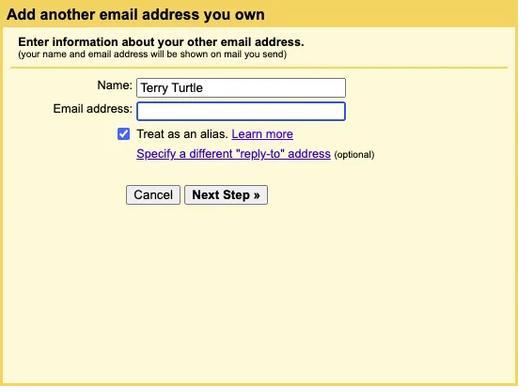 Task type: describe. For each thing, give the bounding box(es) containing it.
alias.
[[200, 127, 229, 141]]

Name: field
[[137, 78, 347, 98]]

enter
[[18, 35, 49, 49]]

another
[[40, 7, 95, 23]]

you inside enter information about your other email address. (your name and email address will be shown on mail you send)
[[245, 49, 260, 59]]

as
[[168, 127, 180, 141]]

0 vertical spatial address
[[142, 7, 200, 23]]

different
[[190, 147, 233, 161]]

learn more link
[[232, 127, 294, 141]]

to"
[[271, 147, 285, 161]]

Email address: field
[[137, 102, 347, 121]]

send)
[[263, 49, 287, 59]]

your
[[158, 35, 184, 49]]

an
[[184, 127, 197, 141]]

name:
[[97, 78, 133, 92]]

(your
[[18, 49, 40, 59]]

treat as an alias. learn more
[[137, 127, 294, 141]]

other
[[187, 35, 218, 49]]

add
[[7, 7, 36, 23]]

address:
[[87, 102, 133, 116]]

2 vertical spatial address
[[288, 147, 331, 161]]

information
[[52, 35, 118, 49]]

and
[[69, 49, 86, 59]]

email right and
[[88, 49, 111, 59]]

0 vertical spatial you
[[204, 7, 231, 23]]

name
[[43, 49, 67, 59]]



Task type: locate. For each thing, give the bounding box(es) containing it.
treat
[[137, 127, 164, 141]]

1 vertical spatial you
[[245, 49, 260, 59]]

None button
[[126, 185, 181, 205]]

shown
[[180, 49, 208, 59]]

Treat as an alias. checkbox
[[118, 128, 130, 140]]

enter information about your other email address. (your name and email address will be shown on mail you send)
[[18, 35, 305, 59]]

(optional)
[[335, 150, 375, 160]]

you right mail
[[245, 49, 260, 59]]

add another email address you own
[[7, 7, 265, 23]]

1 vertical spatial address
[[114, 49, 148, 59]]

address.
[[255, 35, 305, 49]]

address inside enter information about your other email address. (your name and email address will be shown on mail you send)
[[114, 49, 148, 59]]

own
[[235, 7, 265, 23]]

on
[[211, 49, 222, 59]]

learn more
[[232, 127, 294, 141]]

address left will on the left top of page
[[114, 49, 148, 59]]

email down own
[[221, 35, 252, 49]]

you up the other
[[204, 7, 231, 23]]

a
[[179, 147, 186, 161]]

address up the your
[[142, 7, 200, 23]]

email up about at the left
[[99, 7, 138, 23]]

mail
[[224, 49, 242, 59]]

"reply-
[[236, 147, 271, 161]]

be
[[167, 49, 178, 59]]

0 horizontal spatial you
[[204, 7, 231, 23]]

specify
[[137, 147, 176, 161]]

address
[[142, 7, 200, 23], [114, 49, 148, 59], [288, 147, 331, 161]]

specify a different "reply-to" address (optional)
[[137, 147, 375, 161]]

email
[[99, 7, 138, 23], [221, 35, 252, 49], [88, 49, 111, 59]]

you
[[204, 7, 231, 23], [245, 49, 260, 59]]

email
[[53, 102, 83, 116]]

about
[[122, 35, 155, 49]]

1 horizontal spatial you
[[245, 49, 260, 59]]

email address:
[[53, 102, 133, 116]]

will
[[151, 49, 164, 59]]

address right the to"
[[288, 147, 331, 161]]

None submit
[[185, 185, 268, 205]]



Task type: vqa. For each thing, say whether or not it's contained in the screenshot.
1st GB from left
no



